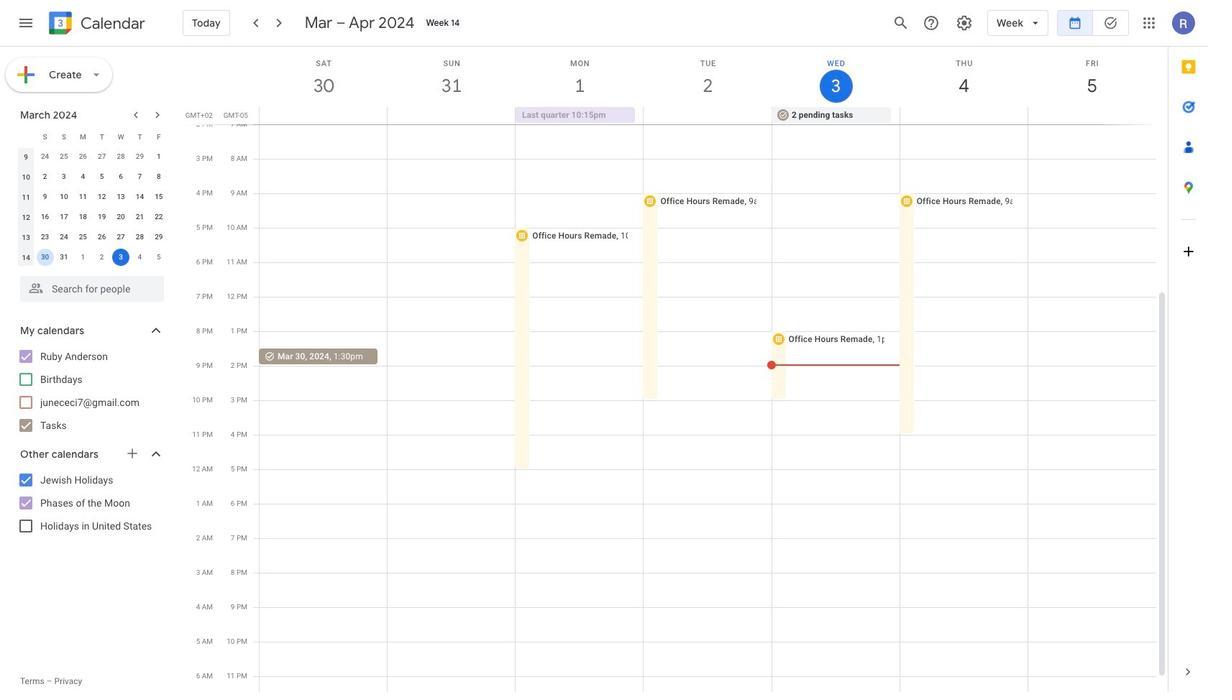 Task type: locate. For each thing, give the bounding box(es) containing it.
add other calendars image
[[125, 447, 140, 461]]

tab list
[[1169, 47, 1209, 653]]

heading
[[78, 15, 145, 32]]

26 element
[[93, 229, 111, 246]]

6 element
[[112, 168, 130, 186]]

february 28 element
[[112, 148, 130, 165]]

21 element
[[131, 209, 149, 226]]

17 element
[[55, 209, 73, 226]]

12 element
[[93, 188, 111, 206]]

row group
[[17, 147, 168, 268]]

march 2024 grid
[[14, 127, 168, 268]]

27 element
[[112, 229, 130, 246]]

1 element
[[150, 148, 167, 165]]

16 element
[[36, 209, 54, 226]]

grid
[[184, 47, 1168, 693]]

14 element
[[131, 188, 149, 206]]

column header inside 'march 2024' grid
[[17, 127, 36, 147]]

column header
[[17, 127, 36, 147]]

february 27 element
[[93, 148, 111, 165]]

24 element
[[55, 229, 73, 246]]

settings menu image
[[956, 14, 973, 32]]

4 element
[[74, 168, 92, 186]]

april 1 element
[[74, 249, 92, 266]]

15 element
[[150, 188, 167, 206]]

7 element
[[131, 168, 149, 186]]

8 element
[[150, 168, 167, 186]]

None search field
[[0, 271, 178, 302]]

april 2 element
[[93, 249, 111, 266]]

20 element
[[112, 209, 130, 226]]

february 24 element
[[36, 148, 54, 165]]

22 element
[[150, 209, 167, 226]]

cell
[[260, 107, 388, 124], [388, 107, 516, 124], [644, 107, 772, 124], [900, 107, 1028, 124], [1028, 107, 1156, 124], [36, 247, 54, 268], [111, 247, 130, 268]]

10 element
[[55, 188, 73, 206]]

february 26 element
[[74, 148, 92, 165]]

28 element
[[131, 229, 149, 246]]

13 element
[[112, 188, 130, 206]]

row
[[253, 107, 1168, 124], [17, 127, 168, 147], [17, 147, 168, 167], [17, 167, 168, 187], [17, 187, 168, 207], [17, 207, 168, 227], [17, 227, 168, 247], [17, 247, 168, 268]]

april 4 element
[[131, 249, 149, 266]]

main drawer image
[[17, 14, 35, 32]]



Task type: vqa. For each thing, say whether or not it's contained in the screenshot.
Column Header inside March 2024 'grid'
yes



Task type: describe. For each thing, give the bounding box(es) containing it.
2 element
[[36, 168, 54, 186]]

19 element
[[93, 209, 111, 226]]

calendar element
[[46, 9, 145, 40]]

february 25 element
[[55, 148, 73, 165]]

april 3, today element
[[112, 249, 130, 266]]

heading inside calendar element
[[78, 15, 145, 32]]

5 element
[[93, 168, 111, 186]]

row group inside 'march 2024' grid
[[17, 147, 168, 268]]

25 element
[[74, 229, 92, 246]]

my calendars list
[[3, 345, 178, 437]]

29 element
[[150, 229, 167, 246]]

23 element
[[36, 229, 54, 246]]

11 element
[[74, 188, 92, 206]]

31 element
[[55, 249, 73, 266]]

Search for people text field
[[29, 276, 155, 302]]

february 29 element
[[131, 148, 149, 165]]

other calendars list
[[3, 469, 178, 538]]

april 5 element
[[150, 249, 167, 266]]

18 element
[[74, 209, 92, 226]]

3 element
[[55, 168, 73, 186]]

30 element
[[36, 249, 54, 266]]

9 element
[[36, 188, 54, 206]]



